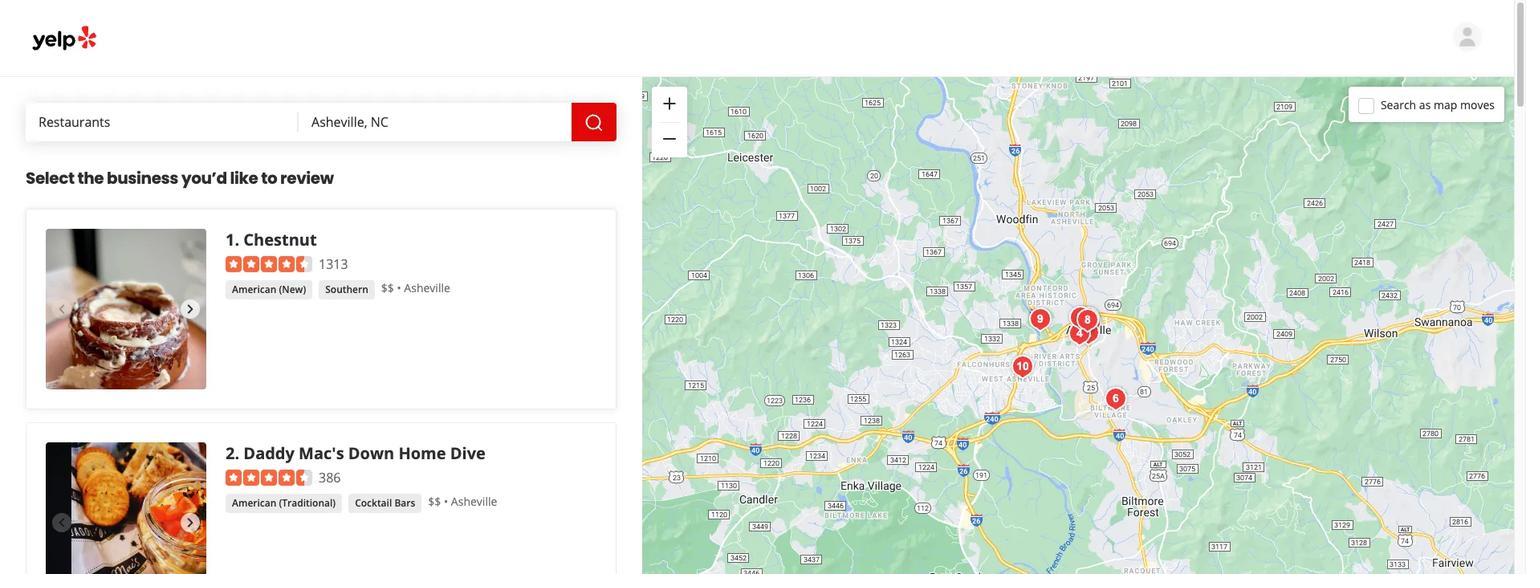 Task type: describe. For each thing, give the bounding box(es) containing it.
the
[[77, 167, 104, 189]]

4.4 star rating image
[[226, 256, 312, 272]]

previous image for 1
[[52, 299, 71, 319]]

down
[[348, 442, 394, 464]]

home
[[399, 442, 446, 464]]

zoom out image
[[660, 129, 679, 149]]

none field find
[[39, 113, 286, 131]]

american (traditional) button
[[226, 494, 342, 513]]

review
[[280, 167, 334, 189]]

as
[[1419, 97, 1431, 112]]

cj b. image
[[1453, 22, 1482, 51]]

daddy mac's down home dive image
[[46, 442, 206, 574]]

southern button
[[319, 280, 375, 299]]

. for 1
[[235, 229, 239, 251]]

previous image for 2
[[52, 513, 71, 532]]

none field near
[[312, 113, 559, 131]]

select
[[26, 167, 74, 189]]

american for chestnut
[[232, 282, 276, 296]]

chestnut image
[[46, 229, 206, 389]]

select the business you'd like to review
[[26, 167, 334, 189]]

american (new)
[[232, 282, 306, 296]]

Find text field
[[39, 113, 286, 131]]

2 . daddy mac's down home dive
[[226, 442, 486, 464]]

search
[[1381, 97, 1416, 112]]

chestnut link
[[244, 229, 317, 251]]

Near text field
[[312, 113, 559, 131]]

mac's
[[299, 442, 344, 464]]

zoom in image
[[660, 94, 679, 113]]

1
[[226, 229, 235, 251]]



Task type: vqa. For each thing, say whether or not it's contained in the screenshot.
like
yes



Task type: locate. For each thing, give the bounding box(es) containing it.
american for daddy mac's down home dive
[[232, 496, 276, 509]]

1 vertical spatial $$
[[428, 494, 441, 509]]

1 vertical spatial next image
[[181, 513, 200, 532]]

cocktail
[[355, 496, 392, 509]]

0 vertical spatial $$
[[381, 280, 394, 295]]

asheville
[[404, 280, 450, 295], [451, 494, 497, 509]]

2 slideshow element from the top
[[46, 442, 206, 574]]

1 slideshow element from the top
[[46, 229, 206, 389]]

cocktail bars button
[[349, 494, 422, 513]]

$$
[[381, 280, 394, 295], [428, 494, 441, 509]]

american (new) button
[[226, 280, 312, 299]]

slideshow element for 2 . daddy mac's down home dive
[[46, 442, 206, 574]]

. left daddy
[[235, 442, 239, 464]]

1 vertical spatial slideshow element
[[46, 442, 206, 574]]

1 horizontal spatial asheville
[[451, 494, 497, 509]]

slideshow element
[[46, 229, 206, 389], [46, 442, 206, 574]]

1 horizontal spatial $$
[[428, 494, 441, 509]]

moves
[[1460, 97, 1495, 112]]

0 vertical spatial slideshow element
[[46, 229, 206, 389]]

slideshow element for 1 . chestnut
[[46, 229, 206, 389]]

chestnut
[[244, 229, 317, 251]]

1 none field from the left
[[39, 113, 286, 131]]

0 vertical spatial next image
[[181, 299, 200, 319]]

previous image
[[52, 299, 71, 319], [52, 513, 71, 532]]

0 vertical spatial american
[[232, 282, 276, 296]]

2 american from the top
[[232, 496, 276, 509]]

next image for 2
[[181, 513, 200, 532]]

cocktail bars
[[355, 496, 415, 509]]

(new)
[[279, 282, 306, 296]]

None search field
[[26, 103, 620, 141]]

2 none field from the left
[[312, 113, 559, 131]]

1 horizontal spatial none field
[[312, 113, 559, 131]]

0 vertical spatial asheville
[[404, 280, 450, 295]]

$$ for 1 . chestnut
[[381, 280, 394, 295]]

bars
[[395, 496, 415, 509]]

1 vertical spatial american
[[232, 496, 276, 509]]

american inside button
[[232, 282, 276, 296]]

dive
[[450, 442, 486, 464]]

southern
[[325, 282, 368, 296]]

asheville for chestnut
[[404, 280, 450, 295]]

search image
[[585, 113, 604, 132]]

1 next image from the top
[[181, 299, 200, 319]]

2 next image from the top
[[181, 513, 200, 532]]

4.3 star rating image
[[226, 470, 312, 486]]

2 previous image from the top
[[52, 513, 71, 532]]

2 . from the top
[[235, 442, 239, 464]]

american inside button
[[232, 496, 276, 509]]

$$ right southern
[[381, 280, 394, 295]]

daddy
[[244, 442, 295, 464]]

None field
[[39, 113, 286, 131], [312, 113, 559, 131]]

1 vertical spatial asheville
[[451, 494, 497, 509]]

1 . from the top
[[235, 229, 239, 251]]

american down 4.3 star rating image
[[232, 496, 276, 509]]

0 horizontal spatial $$
[[381, 280, 394, 295]]

asheville for daddy mac's down home dive
[[451, 494, 497, 509]]

map region
[[524, 0, 1526, 574]]

business
[[107, 167, 178, 189]]

american (traditional)
[[232, 496, 336, 509]]

.
[[235, 229, 239, 251], [235, 442, 239, 464]]

2
[[226, 442, 235, 464]]

. for 2
[[235, 442, 239, 464]]

search as map moves
[[1381, 97, 1495, 112]]

0 vertical spatial previous image
[[52, 299, 71, 319]]

1 vertical spatial .
[[235, 442, 239, 464]]

1 vertical spatial previous image
[[52, 513, 71, 532]]

next image for 1
[[181, 299, 200, 319]]

1 . chestnut
[[226, 229, 317, 251]]

map
[[1434, 97, 1458, 112]]

1313
[[319, 255, 348, 273]]

american
[[232, 282, 276, 296], [232, 496, 276, 509]]

daddy mac's down home dive link
[[244, 442, 486, 464]]

. up the 4.4 star rating image
[[235, 229, 239, 251]]

1 american from the top
[[232, 282, 276, 296]]

(traditional)
[[279, 496, 336, 509]]

0 horizontal spatial asheville
[[404, 280, 450, 295]]

american down the 4.4 star rating image
[[232, 282, 276, 296]]

$$ right "bars"
[[428, 494, 441, 509]]

1 previous image from the top
[[52, 299, 71, 319]]

next image
[[181, 299, 200, 319], [181, 513, 200, 532]]

386
[[319, 469, 341, 487]]

$$ for 2 . daddy mac's down home dive
[[428, 494, 441, 509]]

you'd
[[181, 167, 227, 189]]

0 vertical spatial .
[[235, 229, 239, 251]]

0 horizontal spatial none field
[[39, 113, 286, 131]]

like
[[230, 167, 258, 189]]

to
[[261, 167, 277, 189]]



